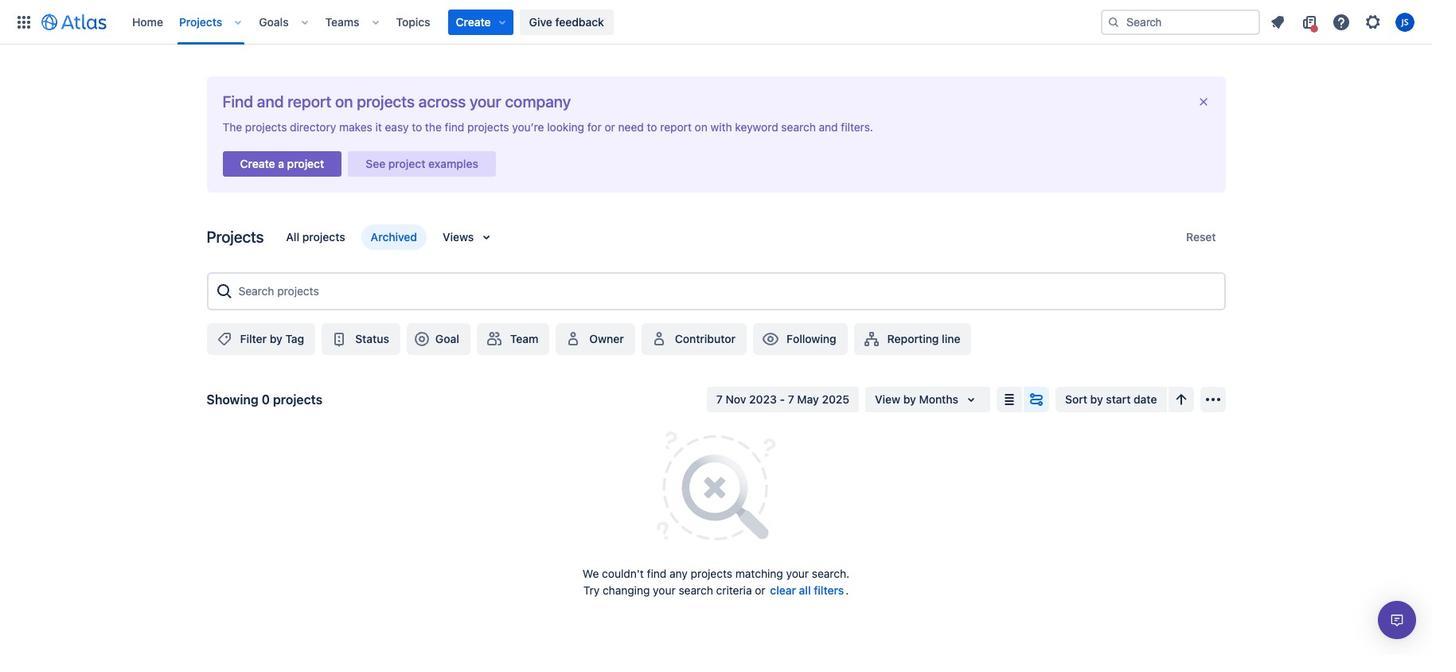 Task type: describe. For each thing, give the bounding box(es) containing it.
projects right 'the'
[[245, 120, 287, 134]]

contributor
[[675, 332, 736, 345]]

reverse sort order image
[[1171, 390, 1191, 409]]

team button
[[477, 323, 550, 355]]

your for company
[[470, 92, 501, 111]]

filter by tag button
[[207, 323, 315, 355]]

create a project button
[[223, 146, 342, 182]]

view
[[875, 392, 900, 406]]

by for view
[[903, 392, 916, 406]]

goal
[[435, 332, 459, 345]]

clear all filters button
[[769, 582, 846, 601]]

changing
[[603, 583, 650, 597]]

showing 0 projects
[[207, 392, 322, 407]]

display as timeline image
[[1027, 390, 1046, 409]]

give feedback
[[529, 15, 604, 28]]

goals link
[[254, 9, 293, 35]]

tag
[[285, 332, 304, 345]]

owner button
[[556, 323, 635, 355]]

the
[[223, 120, 242, 134]]

1 7 from the left
[[716, 392, 723, 406]]

goals
[[259, 15, 289, 28]]

1 vertical spatial on
[[695, 120, 708, 134]]

we couldn't find any projects matching your search. try changing your search criteria or clear all filters .
[[583, 567, 850, 597]]

all projects
[[286, 230, 345, 244]]

projects link
[[174, 9, 227, 35]]

months
[[919, 392, 958, 406]]

teams
[[325, 15, 359, 28]]

create a project
[[240, 157, 324, 170]]

2 vertical spatial your
[[653, 583, 676, 597]]

by for sort
[[1090, 392, 1103, 406]]

makes
[[339, 120, 372, 134]]

or for criteria
[[755, 583, 766, 597]]

7 nov 2023 - 7 may 2025 button
[[707, 387, 859, 412]]

teams link
[[321, 9, 364, 35]]

search image
[[1107, 16, 1120, 28]]

.
[[846, 583, 849, 597]]

following image
[[761, 330, 780, 349]]

topics link
[[391, 9, 435, 35]]

search projects image
[[215, 282, 234, 301]]

looking
[[547, 120, 584, 134]]

nov
[[726, 392, 746, 406]]

filter by tag
[[240, 332, 304, 345]]

a
[[278, 157, 284, 170]]

0 vertical spatial find
[[445, 120, 464, 134]]

date
[[1134, 392, 1157, 406]]

line
[[942, 332, 960, 345]]

you're
[[512, 120, 544, 134]]

search.
[[812, 567, 850, 580]]

clear
[[770, 584, 796, 597]]

top element
[[10, 0, 1101, 44]]

showing
[[207, 392, 258, 407]]

goal button
[[407, 323, 470, 355]]

reset
[[1186, 230, 1216, 244]]

sort by start date button
[[1056, 387, 1167, 412]]

following button
[[753, 323, 848, 355]]

help image
[[1332, 12, 1351, 31]]

or for for
[[605, 120, 615, 134]]

give
[[529, 15, 552, 28]]

we
[[583, 567, 599, 580]]

find and report on projects across your company
[[223, 92, 571, 111]]

company
[[505, 92, 571, 111]]

with
[[711, 120, 732, 134]]

owner
[[589, 332, 624, 345]]

archived
[[371, 230, 417, 244]]

settings image
[[1364, 12, 1383, 31]]

by for filter
[[270, 332, 282, 345]]

open intercom messenger image
[[1388, 611, 1407, 630]]

views button
[[433, 224, 506, 250]]

all
[[286, 230, 299, 244]]

keyword
[[735, 120, 778, 134]]

0 vertical spatial search
[[781, 120, 816, 134]]

all
[[799, 584, 811, 597]]

Search projects field
[[234, 277, 1218, 306]]

for
[[587, 120, 602, 134]]

examples
[[428, 157, 478, 170]]

filters
[[814, 584, 844, 597]]

give feedback button
[[520, 9, 614, 35]]

banner containing home
[[0, 0, 1432, 45]]

close banner image
[[1197, 96, 1210, 108]]

0 horizontal spatial on
[[335, 92, 353, 111]]

Search field
[[1101, 9, 1260, 35]]

2023
[[749, 392, 777, 406]]

directory
[[290, 120, 336, 134]]

filters.
[[841, 120, 873, 134]]

sort by start date
[[1065, 392, 1157, 406]]

status image
[[330, 330, 349, 349]]



Task type: vqa. For each thing, say whether or not it's contained in the screenshot.
We couldn't find any projects matching your search. Try changing your search criteria or clear all filters .
yes



Task type: locate. For each thing, give the bounding box(es) containing it.
7 left nov
[[716, 392, 723, 406]]

projects
[[357, 92, 415, 111], [245, 120, 287, 134], [467, 120, 509, 134], [302, 230, 345, 244], [273, 392, 322, 407], [691, 567, 732, 580]]

create right "topics"
[[456, 15, 491, 28]]

on
[[335, 92, 353, 111], [695, 120, 708, 134]]

0 horizontal spatial and
[[257, 92, 284, 111]]

on left with
[[695, 120, 708, 134]]

on up makes
[[335, 92, 353, 111]]

7 right -
[[788, 392, 794, 406]]

projects up search projects image
[[207, 228, 264, 246]]

0 vertical spatial and
[[257, 92, 284, 111]]

0 horizontal spatial by
[[270, 332, 282, 345]]

create for create a project
[[240, 157, 275, 170]]

find
[[445, 120, 464, 134], [647, 567, 667, 580]]

0 horizontal spatial your
[[470, 92, 501, 111]]

banner
[[0, 0, 1432, 45]]

0 horizontal spatial create
[[240, 157, 275, 170]]

need
[[618, 120, 644, 134]]

search right keyword
[[781, 120, 816, 134]]

0 vertical spatial your
[[470, 92, 501, 111]]

projects right home
[[179, 15, 222, 28]]

1 vertical spatial report
[[660, 120, 692, 134]]

1 vertical spatial search
[[679, 583, 713, 597]]

to
[[412, 120, 422, 134], [647, 120, 657, 134]]

1 horizontal spatial report
[[660, 120, 692, 134]]

views
[[443, 230, 474, 244]]

projects inside top element
[[179, 15, 222, 28]]

2 project from the left
[[388, 157, 426, 170]]

all projects button
[[277, 224, 355, 250]]

tag image
[[215, 330, 234, 349]]

to right the need
[[647, 120, 657, 134]]

2 horizontal spatial your
[[786, 567, 809, 580]]

or down matching
[[755, 583, 766, 597]]

reporting
[[887, 332, 939, 345]]

or right for
[[605, 120, 615, 134]]

-
[[780, 392, 785, 406]]

projects up "criteria"
[[691, 567, 732, 580]]

search inside we couldn't find any projects matching your search. try changing your search criteria or clear all filters .
[[679, 583, 713, 597]]

0 vertical spatial on
[[335, 92, 353, 111]]

may
[[797, 392, 819, 406]]

0 horizontal spatial to
[[412, 120, 422, 134]]

create left a
[[240, 157, 275, 170]]

1 horizontal spatial to
[[647, 120, 657, 134]]

by right view
[[903, 392, 916, 406]]

to left the
[[412, 120, 422, 134]]

find left any
[[647, 567, 667, 580]]

create button
[[448, 9, 513, 35]]

reset button
[[1177, 224, 1226, 250]]

1 horizontal spatial by
[[903, 392, 916, 406]]

projects inside 'button'
[[302, 230, 345, 244]]

view by months button
[[865, 387, 990, 412]]

contributor button
[[641, 323, 747, 355]]

start
[[1106, 392, 1131, 406]]

feedback
[[555, 15, 604, 28]]

more options image
[[1203, 390, 1222, 409]]

and left 'filters.'
[[819, 120, 838, 134]]

status
[[355, 332, 389, 345]]

find
[[223, 92, 253, 111]]

topics
[[396, 15, 430, 28]]

projects right all
[[302, 230, 345, 244]]

it
[[375, 120, 382, 134]]

find inside we couldn't find any projects matching your search. try changing your search criteria or clear all filters .
[[647, 567, 667, 580]]

projects right 0
[[273, 392, 322, 407]]

team
[[510, 332, 538, 345]]

1 horizontal spatial your
[[653, 583, 676, 597]]

your up all
[[786, 567, 809, 580]]

find right the
[[445, 120, 464, 134]]

see project examples
[[366, 157, 478, 170]]

projects inside we couldn't find any projects matching your search. try changing your search criteria or clear all filters .
[[691, 567, 732, 580]]

1 horizontal spatial find
[[647, 567, 667, 580]]

0
[[262, 392, 270, 407]]

notifications image
[[1268, 12, 1287, 31]]

by inside button
[[270, 332, 282, 345]]

see
[[366, 157, 385, 170]]

report right the need
[[660, 120, 692, 134]]

project
[[287, 157, 324, 170], [388, 157, 426, 170]]

the
[[425, 120, 442, 134]]

see project examples button
[[348, 146, 496, 182]]

filter
[[240, 332, 267, 345]]

home link
[[127, 9, 168, 35]]

status button
[[322, 323, 400, 355]]

0 vertical spatial report
[[287, 92, 331, 111]]

projects up it
[[357, 92, 415, 111]]

report
[[287, 92, 331, 111], [660, 120, 692, 134]]

change date range format image
[[962, 390, 981, 409]]

report up directory at the left of page
[[287, 92, 331, 111]]

search down any
[[679, 583, 713, 597]]

create inside button
[[240, 157, 275, 170]]

1 vertical spatial or
[[755, 583, 766, 597]]

1 horizontal spatial create
[[456, 15, 491, 28]]

by left tag
[[270, 332, 282, 345]]

following
[[787, 332, 836, 345]]

create inside create popup button
[[456, 15, 491, 28]]

the projects directory makes it easy to the find projects you're looking for or need to report on with keyword search and filters.
[[223, 120, 873, 134]]

0 horizontal spatial or
[[605, 120, 615, 134]]

by inside popup button
[[903, 392, 916, 406]]

2 to from the left
[[647, 120, 657, 134]]

project right a
[[287, 157, 324, 170]]

projects
[[179, 15, 222, 28], [207, 228, 264, 246]]

0 horizontal spatial project
[[287, 157, 324, 170]]

across
[[419, 92, 466, 111]]

7
[[716, 392, 723, 406], [788, 392, 794, 406]]

easy
[[385, 120, 409, 134]]

0 horizontal spatial report
[[287, 92, 331, 111]]

1 horizontal spatial search
[[781, 120, 816, 134]]

1 horizontal spatial 7
[[788, 392, 794, 406]]

or inside we couldn't find any projects matching your search. try changing your search criteria or clear all filters .
[[755, 583, 766, 597]]

matching
[[735, 567, 783, 580]]

create
[[456, 15, 491, 28], [240, 157, 275, 170]]

home
[[132, 15, 163, 28]]

by inside dropdown button
[[1090, 392, 1103, 406]]

sort
[[1065, 392, 1087, 406]]

1 to from the left
[[412, 120, 422, 134]]

0 horizontal spatial search
[[679, 583, 713, 597]]

project inside button
[[287, 157, 324, 170]]

and right find
[[257, 92, 284, 111]]

any
[[670, 567, 688, 580]]

7 nov 2023 - 7 may 2025
[[716, 392, 849, 406]]

1 vertical spatial find
[[647, 567, 667, 580]]

criteria
[[716, 583, 752, 597]]

create for create
[[456, 15, 491, 28]]

2 7 from the left
[[788, 392, 794, 406]]

1 vertical spatial and
[[819, 120, 838, 134]]

display as list image
[[1000, 390, 1019, 409]]

try
[[583, 583, 600, 597]]

0 horizontal spatial 7
[[716, 392, 723, 406]]

0 horizontal spatial find
[[445, 120, 464, 134]]

your
[[470, 92, 501, 111], [786, 567, 809, 580], [653, 583, 676, 597]]

project right see
[[388, 157, 426, 170]]

0 vertical spatial or
[[605, 120, 615, 134]]

by
[[270, 332, 282, 345], [903, 392, 916, 406], [1090, 392, 1103, 406]]

2 horizontal spatial by
[[1090, 392, 1103, 406]]

account image
[[1396, 12, 1415, 31]]

0 vertical spatial create
[[456, 15, 491, 28]]

1 horizontal spatial and
[[819, 120, 838, 134]]

0 vertical spatial projects
[[179, 15, 222, 28]]

search
[[781, 120, 816, 134], [679, 583, 713, 597]]

reporting line
[[887, 332, 960, 345]]

1 horizontal spatial project
[[388, 157, 426, 170]]

2025
[[822, 392, 849, 406]]

1 horizontal spatial or
[[755, 583, 766, 597]]

project inside button
[[388, 157, 426, 170]]

reporting line button
[[854, 323, 972, 355]]

1 horizontal spatial on
[[695, 120, 708, 134]]

your for search.
[[786, 567, 809, 580]]

1 project from the left
[[287, 157, 324, 170]]

your right across
[[470, 92, 501, 111]]

couldn't
[[602, 567, 644, 580]]

view by months
[[875, 392, 958, 406]]

by right sort
[[1090, 392, 1103, 406]]

1 vertical spatial create
[[240, 157, 275, 170]]

projects left you're
[[467, 120, 509, 134]]

archived button
[[361, 224, 427, 250]]

switch to... image
[[14, 12, 33, 31]]

1 vertical spatial your
[[786, 567, 809, 580]]

or
[[605, 120, 615, 134], [755, 583, 766, 597]]

your down any
[[653, 583, 676, 597]]

1 vertical spatial projects
[[207, 228, 264, 246]]



